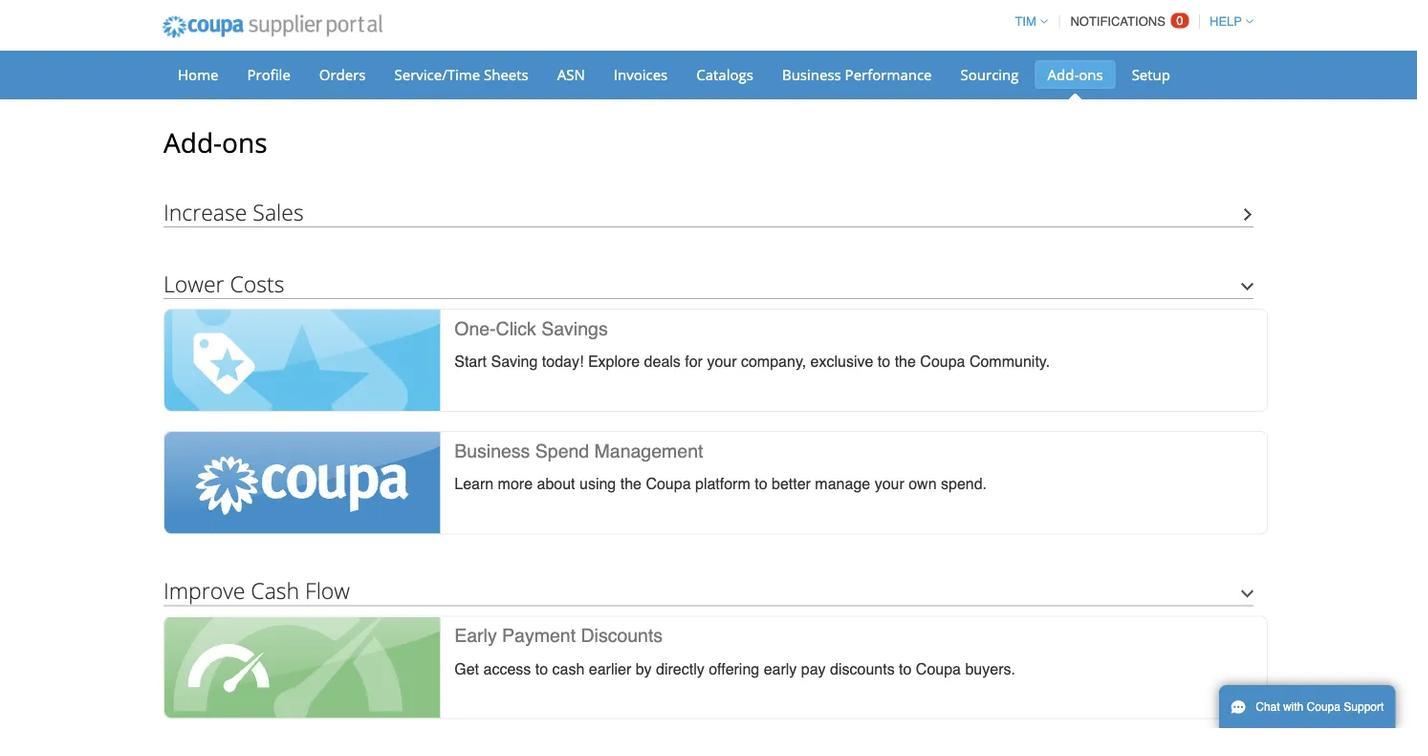 Task type: locate. For each thing, give the bounding box(es) containing it.
exclusive
[[811, 353, 874, 371]]

with
[[1284, 701, 1304, 715]]

more
[[498, 476, 533, 493]]

coupa left community.
[[921, 353, 966, 371]]

your
[[707, 353, 737, 371], [875, 476, 905, 493]]

coupa supplier portal image
[[149, 3, 396, 51]]

ons
[[1079, 65, 1104, 84], [222, 124, 267, 161]]

business left performance
[[782, 65, 842, 84]]

0 vertical spatial business
[[782, 65, 842, 84]]

add- down home link
[[164, 124, 222, 161]]

to right exclusive
[[878, 353, 891, 371]]

early
[[764, 660, 797, 678]]

increase sales
[[164, 197, 304, 227]]

0 horizontal spatial add-
[[164, 124, 222, 161]]

saving
[[491, 353, 538, 371]]

0 vertical spatial add-ons
[[1048, 65, 1104, 84]]

0 horizontal spatial the
[[621, 476, 642, 493]]

business for business performance
[[782, 65, 842, 84]]

learn
[[455, 476, 494, 493]]

start
[[455, 353, 487, 371]]

discounts
[[581, 626, 663, 647]]

coupa left the buyers.
[[916, 660, 961, 678]]

1 horizontal spatial add-ons
[[1048, 65, 1104, 84]]

pay
[[801, 660, 826, 678]]

the right exclusive
[[895, 353, 916, 371]]

savings
[[542, 318, 608, 340]]

business
[[782, 65, 842, 84], [455, 441, 530, 462]]

to
[[878, 353, 891, 371], [755, 476, 768, 493], [535, 660, 548, 678], [899, 660, 912, 678]]

the right using
[[621, 476, 642, 493]]

coupa
[[921, 353, 966, 371], [646, 476, 691, 493], [916, 660, 961, 678], [1307, 701, 1341, 715]]

coupa down "management"
[[646, 476, 691, 493]]

1 vertical spatial ons
[[222, 124, 267, 161]]

service/time
[[395, 65, 480, 84]]

0 vertical spatial add-
[[1048, 65, 1079, 84]]

0 horizontal spatial business
[[455, 441, 530, 462]]

explore
[[588, 353, 640, 371]]

0 vertical spatial ons
[[1079, 65, 1104, 84]]

add-ons link
[[1036, 60, 1116, 89]]

sourcing link
[[948, 60, 1032, 89]]

help
[[1210, 14, 1243, 29]]

learn more about using the coupa platform to better manage your own spend.
[[455, 476, 987, 493]]

business performance link
[[770, 60, 945, 89]]

your right the for
[[707, 353, 737, 371]]

invoices
[[614, 65, 668, 84]]

manage
[[815, 476, 871, 493]]

sourcing
[[961, 65, 1019, 84]]

1 vertical spatial business
[[455, 441, 530, 462]]

one-click savings
[[455, 318, 608, 340]]

start saving today! explore deals for your company, exclusive to the coupa community.
[[455, 353, 1050, 371]]

using
[[580, 476, 616, 493]]

0 horizontal spatial your
[[707, 353, 737, 371]]

catalogs link
[[684, 60, 766, 89]]

add-ons down notifications
[[1048, 65, 1104, 84]]

coupa right "with"
[[1307, 701, 1341, 715]]

orders link
[[307, 60, 378, 89]]

business for business spend management
[[455, 441, 530, 462]]

own
[[909, 476, 937, 493]]

directly
[[656, 660, 705, 678]]

add- down tim link
[[1048, 65, 1079, 84]]

navigation
[[1007, 3, 1254, 40]]

spend
[[535, 441, 589, 462]]

add-
[[1048, 65, 1079, 84], [164, 124, 222, 161]]

0 horizontal spatial add-ons
[[164, 124, 267, 161]]

your left the own at the bottom of the page
[[875, 476, 905, 493]]

1 horizontal spatial business
[[782, 65, 842, 84]]

payment
[[502, 626, 576, 647]]

increase
[[164, 197, 247, 227]]

1 vertical spatial add-
[[164, 124, 222, 161]]

1 horizontal spatial your
[[875, 476, 905, 493]]

setup
[[1132, 65, 1171, 84]]

for
[[685, 353, 703, 371]]

cash
[[251, 576, 300, 606]]

click
[[496, 318, 537, 340]]

0 vertical spatial the
[[895, 353, 916, 371]]

chat
[[1256, 701, 1281, 715]]

business spend management
[[455, 441, 704, 462]]

ons down notifications
[[1079, 65, 1104, 84]]

1 vertical spatial your
[[875, 476, 905, 493]]

business up learn
[[455, 441, 530, 462]]

service/time sheets link
[[382, 60, 541, 89]]

add-ons
[[1048, 65, 1104, 84], [164, 124, 267, 161]]

0 horizontal spatial ons
[[222, 124, 267, 161]]

the
[[895, 353, 916, 371], [621, 476, 642, 493]]

lower costs
[[164, 269, 284, 298]]

ons up the increase sales
[[222, 124, 267, 161]]

performance
[[845, 65, 932, 84]]

add-ons down home link
[[164, 124, 267, 161]]

early payment discounts
[[455, 626, 663, 647]]



Task type: describe. For each thing, give the bounding box(es) containing it.
home
[[178, 65, 219, 84]]

tim
[[1015, 14, 1037, 29]]

early
[[455, 626, 497, 647]]

better
[[772, 476, 811, 493]]

orders
[[319, 65, 366, 84]]

community.
[[970, 353, 1050, 371]]

0 vertical spatial your
[[707, 353, 737, 371]]

asn link
[[545, 60, 598, 89]]

management
[[595, 441, 704, 462]]

1 horizontal spatial ons
[[1079, 65, 1104, 84]]

chat with coupa support button
[[1220, 686, 1396, 730]]

1 vertical spatial add-ons
[[164, 124, 267, 161]]

today!
[[542, 353, 584, 371]]

service/time sheets
[[395, 65, 529, 84]]

0
[[1177, 13, 1184, 28]]

to left cash
[[535, 660, 548, 678]]

notifications
[[1071, 14, 1166, 29]]

to right discounts
[[899, 660, 912, 678]]

get
[[455, 660, 479, 678]]

about
[[537, 476, 575, 493]]

invoices link
[[601, 60, 680, 89]]

home link
[[165, 60, 231, 89]]

by
[[636, 660, 652, 678]]

lower
[[164, 269, 224, 298]]

discounts
[[830, 660, 895, 678]]

company,
[[741, 353, 807, 371]]

to left better
[[755, 476, 768, 493]]

improve cash flow
[[164, 576, 350, 606]]

1 vertical spatial the
[[621, 476, 642, 493]]

spend.
[[941, 476, 987, 493]]

deals
[[644, 353, 681, 371]]

flow
[[305, 576, 350, 606]]

notifications 0
[[1071, 13, 1184, 29]]

coupa inside button
[[1307, 701, 1341, 715]]

navigation containing notifications 0
[[1007, 3, 1254, 40]]

1 horizontal spatial add-
[[1048, 65, 1079, 84]]

1 horizontal spatial the
[[895, 353, 916, 371]]

setup link
[[1120, 60, 1183, 89]]

profile link
[[235, 60, 303, 89]]

earlier
[[589, 660, 632, 678]]

access
[[484, 660, 531, 678]]

platform
[[695, 476, 751, 493]]

get access to cash earlier by directly offering early pay discounts to coupa buyers.
[[455, 660, 1016, 678]]

profile
[[247, 65, 291, 84]]

help link
[[1202, 14, 1254, 29]]

support
[[1344, 701, 1385, 715]]

sheets
[[484, 65, 529, 84]]

offering
[[709, 660, 760, 678]]

sales
[[253, 197, 304, 227]]

buyers.
[[966, 660, 1016, 678]]

asn
[[557, 65, 585, 84]]

business performance
[[782, 65, 932, 84]]

costs
[[230, 269, 284, 298]]

cash
[[552, 660, 585, 678]]

one-
[[455, 318, 496, 340]]

improve
[[164, 576, 245, 606]]

catalogs
[[697, 65, 754, 84]]

chat with coupa support
[[1256, 701, 1385, 715]]

tim link
[[1007, 14, 1048, 29]]



Task type: vqa. For each thing, say whether or not it's contained in the screenshot.
rightmost ADD-ONS
yes



